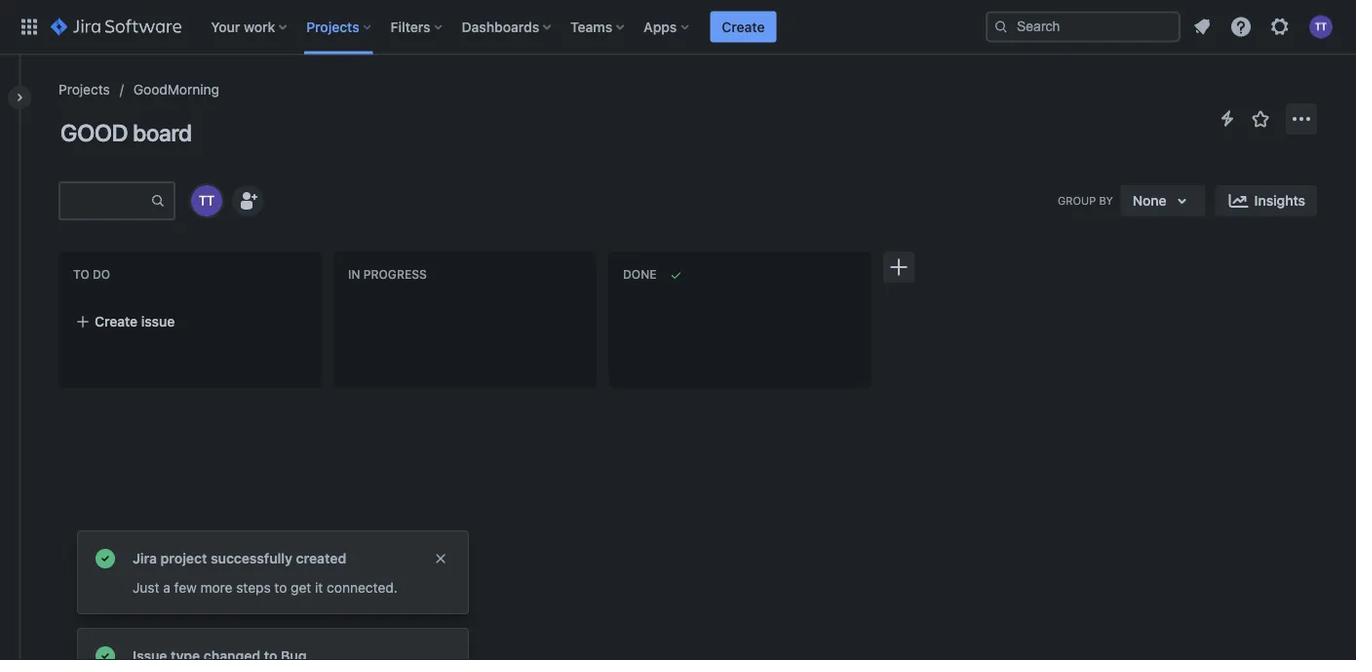 Task type: describe. For each thing, give the bounding box(es) containing it.
create button
[[710, 11, 777, 42]]

insights image
[[1228, 189, 1251, 213]]

dashboards button
[[456, 11, 559, 42]]

jira
[[133, 551, 157, 567]]

dismiss image
[[433, 551, 449, 567]]

to do
[[73, 268, 110, 282]]

created
[[296, 551, 347, 567]]

create issue button
[[63, 304, 317, 339]]

projects for projects popup button
[[307, 19, 360, 35]]

a
[[163, 580, 171, 596]]

just
[[133, 580, 159, 596]]

insights button
[[1216, 185, 1318, 217]]

projects for projects link
[[59, 81, 110, 98]]

insights
[[1255, 193, 1306, 209]]

settings image
[[1269, 15, 1293, 39]]

just a few more steps to get it connected.
[[133, 580, 398, 596]]

to
[[73, 268, 89, 282]]

success image
[[94, 645, 117, 660]]

by
[[1100, 194, 1114, 207]]

group by
[[1058, 194, 1114, 207]]

get
[[291, 580, 312, 596]]

do
[[93, 268, 110, 282]]

Search this board text field
[[60, 183, 150, 218]]

to
[[275, 580, 287, 596]]

notifications image
[[1191, 15, 1214, 39]]

in
[[348, 268, 360, 282]]

star good board image
[[1250, 107, 1273, 131]]

few
[[174, 580, 197, 596]]

apps button
[[638, 11, 697, 42]]

successfully
[[211, 551, 293, 567]]

2 alert from the top
[[78, 629, 468, 660]]

teams button
[[565, 11, 632, 42]]

apps
[[644, 19, 677, 35]]

add people image
[[236, 189, 259, 213]]

in progress
[[348, 268, 427, 282]]

steps
[[236, 580, 271, 596]]

Search field
[[986, 11, 1181, 42]]

create column image
[[888, 256, 911, 279]]

create for create issue
[[95, 314, 138, 330]]

sidebar navigation image
[[0, 78, 43, 117]]



Task type: locate. For each thing, give the bounding box(es) containing it.
your
[[211, 19, 240, 35]]

success image
[[94, 547, 117, 571]]

more image
[[1291, 107, 1314, 131]]

progress
[[364, 268, 427, 282]]

your work button
[[205, 11, 295, 42]]

1 vertical spatial create
[[95, 314, 138, 330]]

your profile and settings image
[[1310, 15, 1333, 39]]

create right apps dropdown button
[[722, 19, 765, 35]]

create left issue
[[95, 314, 138, 330]]

good board
[[60, 119, 192, 146]]

create
[[722, 19, 765, 35], [95, 314, 138, 330]]

filters button
[[385, 11, 450, 42]]

1 alert from the top
[[78, 532, 468, 614]]

automations menu button icon image
[[1216, 107, 1240, 130]]

0 horizontal spatial create
[[95, 314, 138, 330]]

projects inside popup button
[[307, 19, 360, 35]]

banner containing your work
[[0, 0, 1357, 55]]

1 horizontal spatial projects
[[307, 19, 360, 35]]

group
[[1058, 194, 1097, 207]]

jira software image
[[51, 15, 182, 39], [51, 15, 182, 39]]

alert containing jira project successfully created
[[78, 532, 468, 614]]

help image
[[1230, 15, 1253, 39]]

create inside primary element
[[722, 19, 765, 35]]

projects up good
[[59, 81, 110, 98]]

good
[[60, 119, 128, 146]]

project
[[161, 551, 207, 567]]

1 vertical spatial alert
[[78, 629, 468, 660]]

projects right work
[[307, 19, 360, 35]]

banner
[[0, 0, 1357, 55]]

0 vertical spatial projects
[[307, 19, 360, 35]]

teams
[[571, 19, 613, 35]]

goodmorning
[[133, 81, 220, 98]]

your work
[[211, 19, 275, 35]]

projects
[[307, 19, 360, 35], [59, 81, 110, 98]]

create issue
[[95, 314, 175, 330]]

jira project successfully created
[[133, 551, 347, 567]]

board
[[133, 119, 192, 146]]

0 horizontal spatial projects
[[59, 81, 110, 98]]

goodmorning link
[[133, 78, 220, 101]]

0 vertical spatial alert
[[78, 532, 468, 614]]

done
[[623, 268, 657, 282]]

0 vertical spatial create
[[722, 19, 765, 35]]

issue
[[141, 314, 175, 330]]

dashboards
[[462, 19, 540, 35]]

alert
[[78, 532, 468, 614], [78, 629, 468, 660]]

1 vertical spatial projects
[[59, 81, 110, 98]]

it
[[315, 580, 323, 596]]

none button
[[1122, 185, 1206, 217]]

appswitcher icon image
[[18, 15, 41, 39]]

work
[[244, 19, 275, 35]]

more
[[200, 580, 233, 596]]

filters
[[391, 19, 431, 35]]

terry turtle image
[[191, 185, 222, 217]]

1 horizontal spatial create
[[722, 19, 765, 35]]

connected.
[[327, 580, 398, 596]]

projects link
[[59, 78, 110, 101]]

primary element
[[12, 0, 986, 54]]

none
[[1133, 193, 1167, 209]]

search image
[[994, 19, 1010, 35]]

projects button
[[301, 11, 379, 42]]

create for create
[[722, 19, 765, 35]]



Task type: vqa. For each thing, say whether or not it's contained in the screenshot.
right list
no



